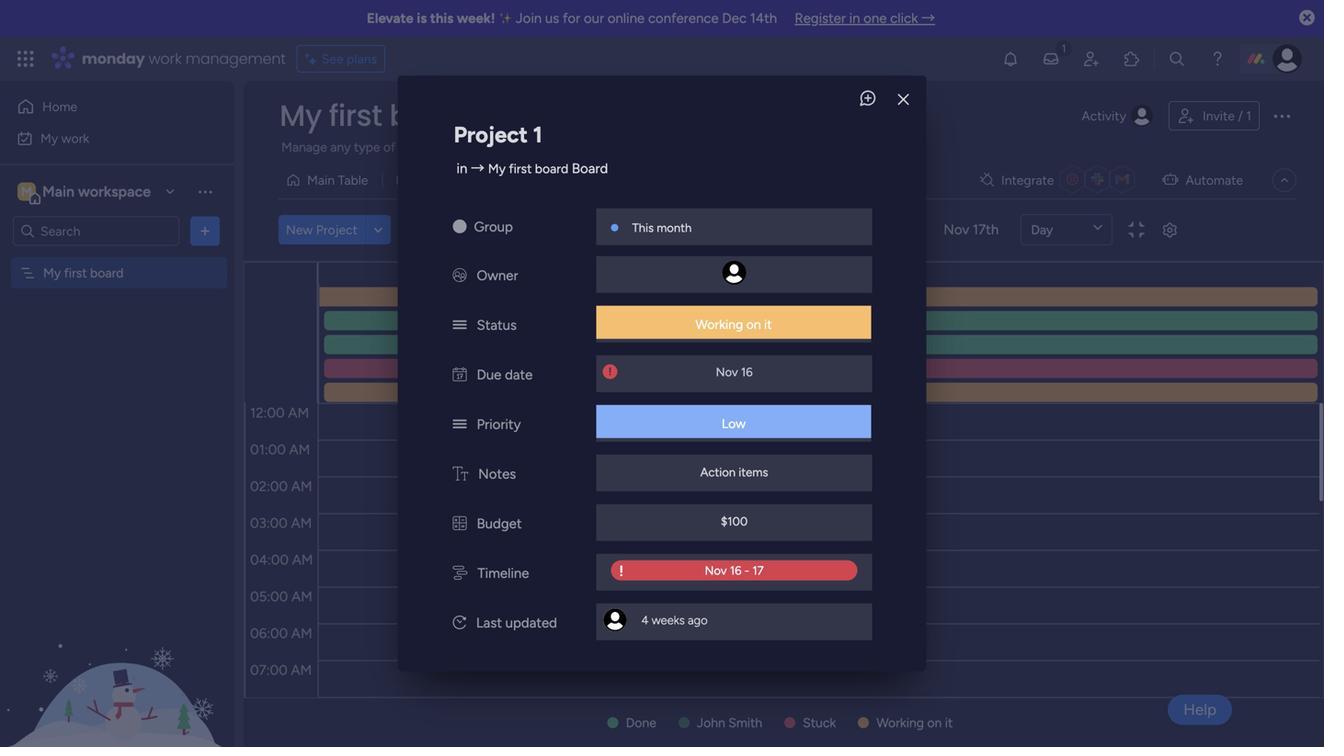 Task type: describe. For each thing, give the bounding box(es) containing it.
monday
[[82, 48, 145, 69]]

1 vertical spatial working
[[877, 715, 924, 731]]

main for main workspace
[[42, 183, 75, 200]]

in inside project 1 dialog
[[457, 160, 467, 177]]

for
[[563, 10, 580, 27]]

done
[[626, 715, 656, 731]]

1 image
[[1056, 38, 1072, 58]]

calendar
[[587, 172, 638, 188]]

last updated
[[476, 615, 557, 632]]

workspace
[[78, 183, 151, 200]]

my inside list box
[[43, 265, 61, 281]]

timeline
[[478, 565, 529, 582]]

07:00 am
[[250, 663, 312, 679]]

new
[[286, 222, 313, 238]]

elevate
[[367, 10, 414, 27]]

automate
[[1186, 172, 1243, 188]]

1 horizontal spatial it
[[945, 715, 953, 731]]

home button
[[11, 92, 198, 121]]

updated
[[505, 615, 557, 632]]

john smith
[[697, 715, 762, 731]]

work for my
[[61, 131, 89, 146]]

✨
[[499, 10, 512, 27]]

management
[[186, 48, 286, 69]]

angle down image
[[374, 223, 383, 237]]

1 inside button
[[1246, 108, 1252, 124]]

03:00
[[250, 515, 288, 532]]

conference
[[648, 10, 719, 27]]

this
[[632, 220, 654, 235]]

v2 pulse updated log image
[[453, 615, 466, 632]]

04:00 am
[[250, 552, 313, 569]]

My first board field
[[275, 95, 482, 136]]

work for monday
[[149, 48, 182, 69]]

dapulse timeline column image
[[453, 565, 467, 582]]

invite members image
[[1082, 50, 1101, 68]]

am for 01:00 am
[[289, 442, 310, 458]]

this
[[430, 10, 454, 27]]

my up the manage on the top of page
[[280, 95, 322, 136]]

person
[[639, 222, 678, 238]]

gantt button
[[452, 166, 513, 195]]

nov for nov 17th
[[944, 221, 969, 238]]

dapulse integrations image
[[980, 173, 994, 187]]

dapulse date column image
[[453, 367, 467, 383]]

1 horizontal spatial working on it
[[877, 715, 953, 731]]

see plans button
[[297, 45, 385, 73]]

lottie animation element
[[0, 562, 234, 748]]

working inside project 1 dialog
[[696, 317, 743, 332]]

join
[[516, 10, 542, 27]]

working on it inside project 1 dialog
[[696, 317, 772, 332]]

calendar button
[[573, 166, 652, 195]]

items
[[739, 465, 768, 480]]

2 of from the left
[[700, 139, 712, 155]]

timelines
[[557, 139, 609, 155]]

help image
[[1208, 50, 1227, 68]]

1 of from the left
[[383, 139, 396, 155]]

03:00 am
[[250, 515, 312, 532]]

am for 05:00 am
[[291, 589, 312, 606]]

home
[[42, 99, 77, 114]]

day
[[1031, 222, 1053, 238]]

my inside in → my first board board
[[488, 161, 506, 176]]

04:00
[[250, 552, 289, 569]]

nov 16
[[716, 365, 753, 380]]

project inside button
[[316, 222, 358, 238]]

manage
[[281, 139, 327, 155]]

in → my first board board
[[457, 160, 608, 177]]

online
[[608, 10, 645, 27]]

gantt
[[466, 172, 499, 188]]

board inside in → my first board board
[[535, 161, 568, 176]]

stuck
[[803, 715, 836, 731]]

01:00 am
[[250, 442, 310, 458]]

activity button
[[1074, 101, 1161, 131]]

v2 sun image
[[453, 219, 467, 235]]

16
[[741, 365, 753, 380]]

owners,
[[488, 139, 533, 155]]

notes
[[478, 466, 516, 483]]

am for 12:00 am
[[288, 405, 309, 422]]

dapulse numbers column image
[[453, 516, 467, 532]]

and
[[612, 139, 633, 155]]

it inside project 1 dialog
[[764, 317, 772, 332]]

week!
[[457, 10, 495, 27]]

inbox image
[[1042, 50, 1060, 68]]

01:00
[[250, 442, 286, 458]]

first inside in → my first board board
[[509, 161, 532, 176]]

new project
[[286, 222, 358, 238]]

first inside list box
[[64, 265, 87, 281]]

action
[[700, 465, 736, 480]]

v2 status image
[[453, 317, 467, 334]]

0 vertical spatial in
[[849, 10, 860, 27]]

06:00
[[250, 626, 288, 642]]

group
[[474, 219, 513, 235]]

chart button
[[513, 166, 573, 195]]

type
[[354, 139, 380, 155]]

4 weeks ago
[[641, 613, 708, 628]]

select product image
[[17, 50, 35, 68]]

help
[[1184, 701, 1217, 720]]

main for main table
[[307, 172, 335, 188]]

Search field
[[544, 217, 599, 243]]

owner
[[477, 267, 518, 284]]

is
[[417, 10, 427, 27]]

/
[[1238, 108, 1243, 124]]

close image
[[898, 93, 909, 106]]

us
[[545, 10, 559, 27]]

ago
[[688, 613, 708, 628]]

v2 status image
[[453, 416, 467, 433]]

dapulse text column image
[[453, 466, 468, 483]]

register in one click →
[[795, 10, 935, 27]]

my work button
[[11, 124, 198, 153]]

main workspace
[[42, 183, 151, 200]]



Task type: locate. For each thing, give the bounding box(es) containing it.
0 horizontal spatial on
[[746, 317, 761, 332]]

last
[[476, 615, 502, 632]]

board up project.
[[389, 95, 477, 136]]

1 horizontal spatial in
[[849, 10, 860, 27]]

1 right /
[[1246, 108, 1252, 124]]

1 vertical spatial first
[[509, 161, 532, 176]]

1 vertical spatial board
[[535, 161, 568, 176]]

elevate is this week! ✨ join us for our online conference dec 14th
[[367, 10, 777, 27]]

0 vertical spatial project
[[454, 121, 528, 148]]

am for 04:00 am
[[292, 552, 313, 569]]

our
[[584, 10, 604, 27]]

1 horizontal spatial of
[[700, 139, 712, 155]]

am right 04:00
[[292, 552, 313, 569]]

dec
[[722, 10, 747, 27]]

my down search in workspace field
[[43, 265, 61, 281]]

v2 multiple person column image
[[453, 267, 467, 284]]

my first board inside list box
[[43, 265, 124, 281]]

1 vertical spatial work
[[61, 131, 89, 146]]

4
[[641, 613, 649, 628]]

1 horizontal spatial board
[[389, 95, 477, 136]]

board inside list box
[[90, 265, 124, 281]]

1 vertical spatial nov
[[716, 365, 738, 380]]

first up "type"
[[329, 95, 382, 136]]

main inside workspace selection element
[[42, 183, 75, 200]]

date
[[505, 367, 533, 383]]

1 horizontal spatial work
[[149, 48, 182, 69]]

nov
[[944, 221, 969, 238], [716, 365, 738, 380]]

nov left the 16
[[716, 365, 738, 380]]

1 right owners,
[[533, 121, 542, 148]]

in
[[849, 10, 860, 27], [457, 160, 467, 177]]

in left one
[[849, 10, 860, 27]]

table
[[338, 172, 368, 188]]

board
[[572, 160, 608, 177]]

2 vertical spatial first
[[64, 265, 87, 281]]

0 horizontal spatial work
[[61, 131, 89, 146]]

activity
[[1082, 108, 1126, 124]]

your
[[754, 139, 780, 155]]

weeks
[[652, 613, 685, 628]]

working right stuck on the bottom of the page
[[877, 715, 924, 731]]

1 vertical spatial on
[[927, 715, 942, 731]]

1
[[1246, 108, 1252, 124], [533, 121, 542, 148]]

0 horizontal spatial my first board
[[43, 265, 124, 281]]

am right 02:00
[[291, 479, 312, 495]]

on
[[746, 317, 761, 332], [927, 715, 942, 731]]

12:00 am
[[250, 405, 309, 422]]

my first board
[[280, 95, 477, 136], [43, 265, 124, 281]]

my first board down search in workspace field
[[43, 265, 124, 281]]

am right 01:00
[[289, 442, 310, 458]]

1 vertical spatial in
[[457, 160, 467, 177]]

project up gantt
[[454, 121, 528, 148]]

v2 overdue deadline image
[[603, 363, 618, 381]]

nov left the 17th
[[944, 221, 969, 238]]

$100
[[721, 514, 748, 529]]

project 1 dialog
[[398, 76, 926, 672]]

0 vertical spatial it
[[764, 317, 772, 332]]

month
[[657, 220, 692, 235]]

0 horizontal spatial of
[[383, 139, 396, 155]]

priority
[[477, 416, 521, 433]]

main left table
[[307, 172, 335, 188]]

am for 03:00 am
[[291, 515, 312, 532]]

stands.
[[828, 139, 868, 155]]

2 horizontal spatial board
[[535, 161, 568, 176]]

budget
[[477, 516, 522, 532]]

project
[[454, 121, 528, 148], [316, 222, 358, 238]]

it
[[764, 317, 772, 332], [945, 715, 953, 731]]

1 vertical spatial →
[[471, 160, 485, 177]]

1 horizontal spatial project
[[454, 121, 528, 148]]

0 horizontal spatial working on it
[[696, 317, 772, 332]]

notifications image
[[1001, 50, 1020, 68]]

1 inside dialog
[[533, 121, 542, 148]]

first
[[329, 95, 382, 136], [509, 161, 532, 176], [64, 265, 87, 281]]

02:00
[[250, 479, 288, 495]]

board down 'set'
[[535, 161, 568, 176]]

kanban button
[[382, 166, 452, 195]]

0 vertical spatial nov
[[944, 221, 969, 238]]

am for 06:00 am
[[291, 626, 312, 642]]

working on it
[[696, 317, 772, 332], [877, 715, 953, 731]]

0 horizontal spatial 1
[[533, 121, 542, 148]]

work down home
[[61, 131, 89, 146]]

1 horizontal spatial working
[[877, 715, 924, 731]]

register in one click → link
[[795, 10, 935, 27]]

02:00 am
[[250, 479, 312, 495]]

0 horizontal spatial it
[[764, 317, 772, 332]]

my first board link
[[488, 161, 568, 176]]

05:00
[[250, 589, 288, 606]]

0 horizontal spatial in
[[457, 160, 467, 177]]

0 horizontal spatial project
[[316, 222, 358, 238]]

working up nov 16
[[696, 317, 743, 332]]

of right "type"
[[383, 139, 396, 155]]

keep
[[637, 139, 664, 155]]

assign
[[446, 139, 485, 155]]

am for 07:00 am
[[291, 663, 312, 679]]

see plans
[[322, 51, 377, 67]]

1 horizontal spatial nov
[[944, 221, 969, 238]]

kanban
[[396, 172, 439, 188]]

main
[[307, 172, 335, 188], [42, 183, 75, 200]]

person button
[[609, 215, 689, 245]]

0 horizontal spatial →
[[471, 160, 485, 177]]

2 horizontal spatial first
[[509, 161, 532, 176]]

main table button
[[279, 166, 382, 195]]

register
[[795, 10, 846, 27]]

am right 12:00 on the bottom of page
[[288, 405, 309, 422]]

workspace selection element
[[17, 181, 154, 205]]

14th
[[750, 10, 777, 27]]

1 horizontal spatial my first board
[[280, 95, 477, 136]]

my work
[[40, 131, 89, 146]]

collapse board header image
[[1277, 173, 1292, 188]]

autopilot image
[[1163, 168, 1178, 191]]

of right track
[[700, 139, 712, 155]]

1 horizontal spatial 1
[[1246, 108, 1252, 124]]

on inside project 1 dialog
[[746, 317, 761, 332]]

search everything image
[[1168, 50, 1186, 68]]

0 horizontal spatial main
[[42, 183, 75, 200]]

manage any type of project. assign owners, set timelines and keep track of where your project stands. button
[[279, 136, 896, 158]]

add widget
[[438, 222, 505, 237]]

am right 03:00
[[291, 515, 312, 532]]

low
[[722, 416, 746, 432]]

one
[[864, 10, 887, 27]]

0 horizontal spatial nov
[[716, 365, 738, 380]]

my down home
[[40, 131, 58, 146]]

invite / 1
[[1203, 108, 1252, 124]]

my first board up "type"
[[280, 95, 477, 136]]

project right new
[[316, 222, 358, 238]]

am right 05:00
[[291, 589, 312, 606]]

2 vertical spatial board
[[90, 265, 124, 281]]

m
[[21, 184, 32, 200]]

1 vertical spatial working on it
[[877, 715, 953, 731]]

my down owners,
[[488, 161, 506, 176]]

1 vertical spatial my first board
[[43, 265, 124, 281]]

my first board list box
[[0, 254, 234, 537]]

first down search in workspace field
[[64, 265, 87, 281]]

→ right click
[[922, 10, 935, 27]]

main inside main table "button"
[[307, 172, 335, 188]]

0 vertical spatial work
[[149, 48, 182, 69]]

invite / 1 button
[[1169, 101, 1260, 131]]

work inside button
[[61, 131, 89, 146]]

05:00 am
[[250, 589, 312, 606]]

set
[[536, 139, 554, 155]]

0 vertical spatial board
[[389, 95, 477, 136]]

project inside dialog
[[454, 121, 528, 148]]

12:00
[[250, 405, 285, 422]]

nov for nov 16
[[716, 365, 738, 380]]

0 vertical spatial working on it
[[696, 317, 772, 332]]

0 horizontal spatial working
[[696, 317, 743, 332]]

1 horizontal spatial main
[[307, 172, 335, 188]]

project 1
[[454, 121, 542, 148]]

this month
[[632, 220, 692, 235]]

my
[[280, 95, 322, 136], [40, 131, 58, 146], [488, 161, 506, 176], [43, 265, 61, 281]]

main table
[[307, 172, 368, 188]]

am for 02:00 am
[[291, 479, 312, 495]]

1 vertical spatial it
[[945, 715, 953, 731]]

due
[[477, 367, 502, 383]]

work right monday on the left top of the page
[[149, 48, 182, 69]]

due date
[[477, 367, 533, 383]]

john
[[697, 715, 725, 731]]

17th
[[973, 221, 999, 238]]

1 horizontal spatial →
[[922, 10, 935, 27]]

show board description image
[[490, 107, 512, 125]]

main right "workspace" image
[[42, 183, 75, 200]]

add widget button
[[404, 215, 513, 244]]

0 vertical spatial →
[[922, 10, 935, 27]]

1 horizontal spatial on
[[927, 715, 942, 731]]

track
[[668, 139, 697, 155]]

project
[[783, 139, 824, 155]]

1 vertical spatial project
[[316, 222, 358, 238]]

am right 07:00
[[291, 663, 312, 679]]

board down search in workspace field
[[90, 265, 124, 281]]

apps image
[[1123, 50, 1141, 68]]

smith
[[729, 715, 762, 731]]

Search in workspace field
[[39, 221, 154, 242]]

0 vertical spatial first
[[329, 95, 382, 136]]

project.
[[399, 139, 443, 155]]

invite
[[1203, 108, 1235, 124]]

in down assign
[[457, 160, 467, 177]]

0 vertical spatial on
[[746, 317, 761, 332]]

am
[[288, 405, 309, 422], [289, 442, 310, 458], [291, 479, 312, 495], [291, 515, 312, 532], [292, 552, 313, 569], [291, 589, 312, 606], [291, 626, 312, 642], [291, 663, 312, 679]]

add
[[438, 222, 461, 237]]

0 horizontal spatial first
[[64, 265, 87, 281]]

working
[[696, 317, 743, 332], [877, 715, 924, 731]]

of
[[383, 139, 396, 155], [700, 139, 712, 155]]

first down owners,
[[509, 161, 532, 176]]

lottie animation image
[[0, 562, 234, 748]]

john smith image
[[1273, 44, 1302, 74]]

0 vertical spatial my first board
[[280, 95, 477, 136]]

→ inside project 1 dialog
[[471, 160, 485, 177]]

0 vertical spatial working
[[696, 317, 743, 332]]

nov 17th
[[944, 221, 999, 238]]

0 horizontal spatial board
[[90, 265, 124, 281]]

workspace image
[[17, 182, 36, 202]]

plans
[[347, 51, 377, 67]]

→ down assign
[[471, 160, 485, 177]]

click
[[890, 10, 918, 27]]

my inside button
[[40, 131, 58, 146]]

option
[[0, 257, 234, 260]]

am right 06:00
[[291, 626, 312, 642]]

nov inside project 1 dialog
[[716, 365, 738, 380]]

1 horizontal spatial first
[[329, 95, 382, 136]]



Task type: vqa. For each thing, say whether or not it's contained in the screenshot.
Home button
yes



